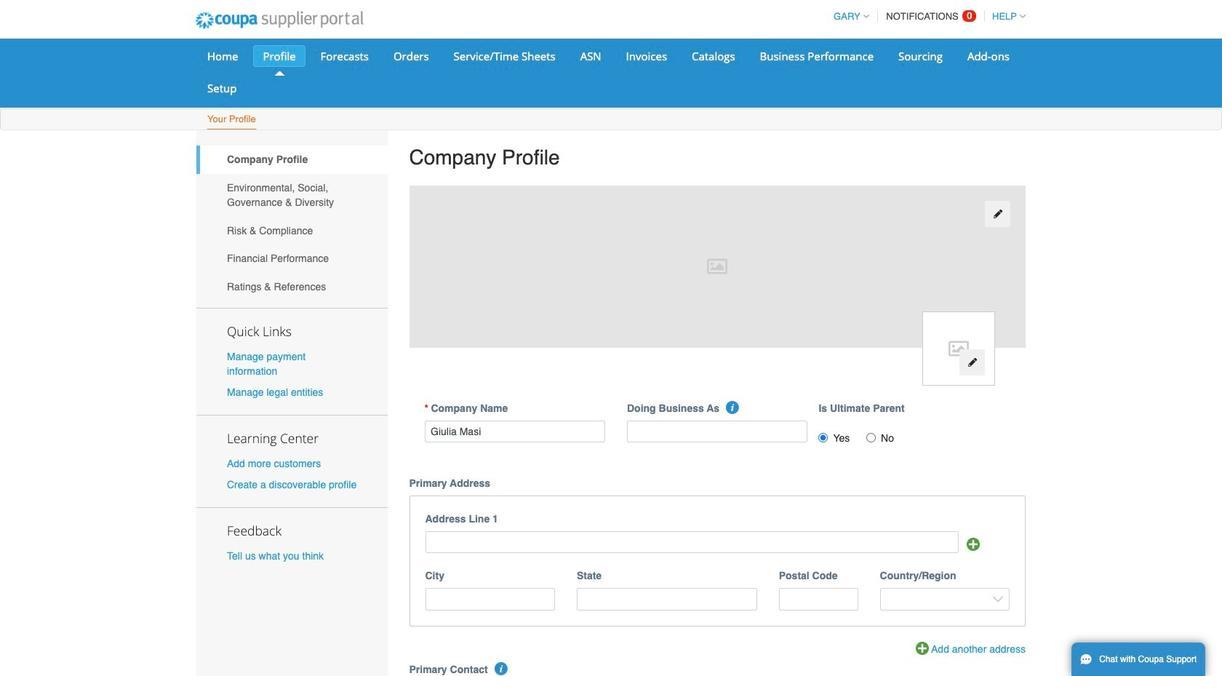 Task type: describe. For each thing, give the bounding box(es) containing it.
0 vertical spatial additional information image
[[727, 401, 740, 414]]

background image
[[409, 185, 1026, 348]]

1 vertical spatial additional information image
[[495, 663, 508, 676]]



Task type: vqa. For each thing, say whether or not it's contained in the screenshot.
topmost Additional Information icon
yes



Task type: locate. For each thing, give the bounding box(es) containing it.
change image image
[[993, 209, 1003, 219], [968, 358, 978, 368]]

change image image for background image
[[993, 209, 1003, 219]]

coupa supplier portal image
[[186, 2, 373, 39]]

None radio
[[819, 433, 829, 442]]

0 horizontal spatial change image image
[[968, 358, 978, 368]]

1 horizontal spatial change image image
[[993, 209, 1003, 219]]

0 vertical spatial change image image
[[993, 209, 1003, 219]]

None text field
[[425, 420, 606, 443], [425, 588, 555, 610], [779, 588, 858, 610], [425, 420, 606, 443], [425, 588, 555, 610], [779, 588, 858, 610]]

additional information image
[[727, 401, 740, 414], [495, 663, 508, 676]]

0 horizontal spatial additional information image
[[495, 663, 508, 676]]

1 horizontal spatial additional information image
[[727, 401, 740, 414]]

None text field
[[627, 420, 808, 443], [425, 531, 959, 553], [577, 588, 757, 610], [627, 420, 808, 443], [425, 531, 959, 553], [577, 588, 757, 610]]

change image image for logo
[[968, 358, 978, 368]]

navigation
[[828, 2, 1026, 31]]

add image
[[967, 538, 980, 551]]

1 vertical spatial change image image
[[968, 358, 978, 368]]

logo image
[[923, 311, 996, 385]]

None radio
[[867, 433, 876, 442]]



